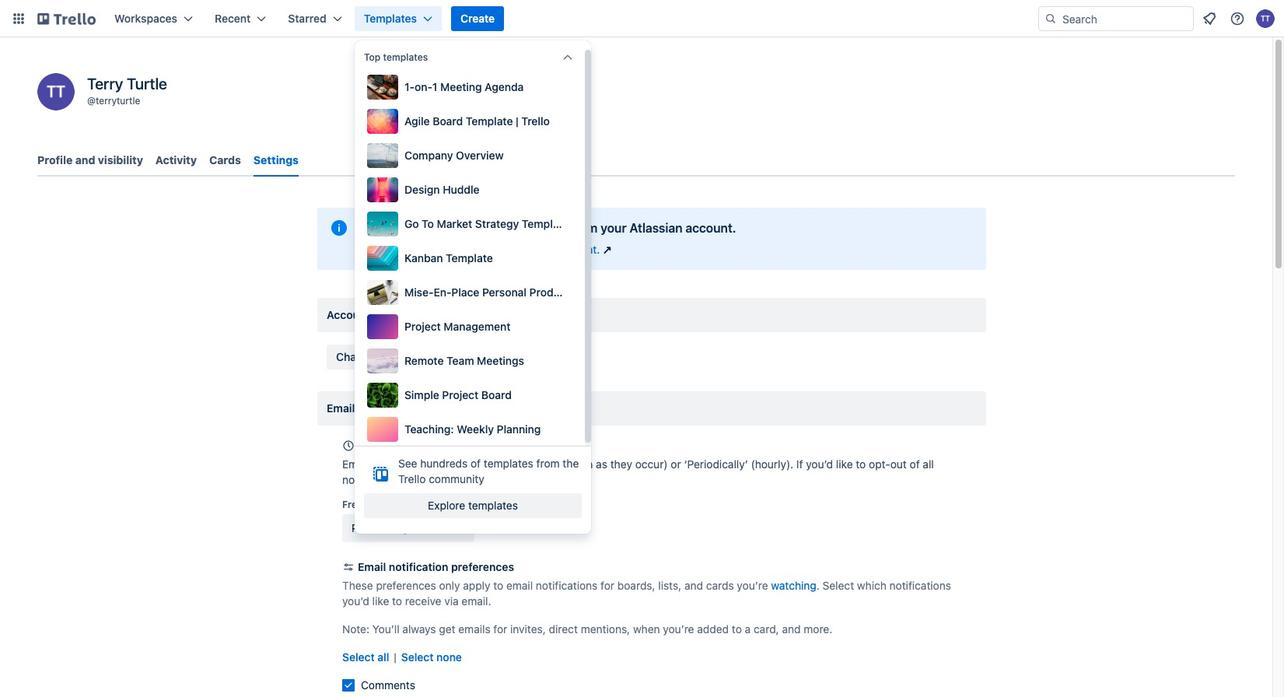 Task type: locate. For each thing, give the bounding box(es) containing it.
2 vertical spatial and
[[782, 622, 801, 636]]

templates inside explore templates link
[[468, 499, 518, 512]]

frequency
[[389, 439, 442, 452], [477, 473, 528, 486]]

0 horizontal spatial of
[[471, 457, 481, 470]]

notifications inside ". select which notifications you'd like to receive via email."
[[890, 579, 951, 592]]

1 horizontal spatial trello
[[521, 114, 550, 128]]

email up frequency
[[342, 457, 369, 471]]

1 horizontal spatial your
[[601, 221, 627, 235]]

kanban template button
[[364, 243, 576, 274]]

board down 'meetings'
[[481, 388, 512, 401]]

you'd right if
[[806, 457, 833, 471]]

be
[[499, 221, 514, 235], [458, 457, 471, 471]]

0 vertical spatial be
[[499, 221, 514, 235]]

of up community
[[471, 457, 481, 470]]

0 horizontal spatial the
[[458, 473, 474, 486]]

to inside the go to market strategy template 'button'
[[422, 217, 434, 230]]

preferences up receive
[[376, 579, 436, 592]]

for left boards, at the bottom of page
[[601, 579, 615, 592]]

notification inside email notifications can be sent 'instantly' (as soon as they occur) or 'periodically' (hourly). if you'd like to opt-out of all notification emails, set the frequency as 'never'.
[[342, 473, 398, 486]]

1 vertical spatial frequency
[[477, 473, 528, 486]]

frequency up see
[[389, 439, 442, 452]]

templates up 1- on the top of page
[[383, 51, 428, 63]]

template up overview
[[466, 114, 513, 128]]

and inside 'link'
[[75, 153, 95, 166]]

watching
[[771, 579, 817, 592]]

open information menu image
[[1230, 11, 1245, 26]]

which
[[857, 579, 887, 592]]

0 vertical spatial you'd
[[806, 457, 833, 471]]

email for email notifications
[[327, 401, 355, 415]]

0 horizontal spatial trello
[[398, 472, 426, 485]]

1 vertical spatial your
[[483, 243, 505, 256]]

to make changes,
[[361, 243, 454, 256]]

0 horizontal spatial be
[[458, 457, 471, 471]]

project up the sm image
[[405, 320, 441, 333]]

back to home image
[[37, 6, 96, 31]]

you'd
[[806, 457, 833, 471], [342, 594, 369, 608]]

template up the 'go to your atlassian account.' link
[[522, 217, 569, 230]]

and right profile at the top left of the page
[[75, 153, 95, 166]]

0 horizontal spatial to
[[361, 243, 373, 256]]

your
[[601, 221, 627, 235], [483, 243, 505, 256]]

notification up receive
[[389, 560, 448, 573]]

occur)
[[635, 457, 668, 471]]

to right go
[[422, 217, 434, 230]]

2 vertical spatial templates
[[468, 499, 518, 512]]

notification up frequency
[[342, 473, 398, 486]]

0 vertical spatial like
[[836, 457, 853, 471]]

template down the go to market strategy template 'button'
[[446, 251, 493, 264]]

1 vertical spatial can
[[437, 457, 455, 471]]

from right changed
[[570, 221, 598, 235]]

1 horizontal spatial like
[[836, 457, 853, 471]]

email notifications
[[327, 401, 423, 415]]

1 vertical spatial template
[[522, 217, 569, 230]]

0 vertical spatial to
[[422, 217, 434, 230]]

0 vertical spatial only
[[471, 221, 496, 235]]

0 horizontal spatial from
[[536, 457, 560, 470]]

and
[[75, 153, 95, 166], [685, 579, 703, 592], [782, 622, 801, 636]]

1 horizontal spatial to
[[422, 217, 434, 230]]

account.
[[686, 221, 736, 235], [556, 243, 600, 256]]

0 vertical spatial from
[[570, 221, 598, 235]]

| up comments
[[394, 650, 397, 664]]

0 horizontal spatial board
[[433, 114, 463, 128]]

like inside ". select which notifications you'd like to receive via email."
[[372, 594, 389, 608]]

go to your atlassian account. link
[[454, 242, 616, 257]]

the up the 'never'.
[[563, 457, 579, 470]]

be up go to your atlassian account.
[[499, 221, 514, 235]]

all right the "out"
[[923, 457, 934, 471]]

0 vertical spatial and
[[75, 153, 95, 166]]

|
[[516, 114, 519, 128], [394, 650, 397, 664]]

2 horizontal spatial and
[[782, 622, 801, 636]]

1 horizontal spatial of
[[910, 457, 920, 471]]

can for notifications
[[437, 457, 455, 471]]

preferences up apply
[[451, 560, 514, 573]]

template
[[466, 114, 513, 128], [522, 217, 569, 230], [446, 251, 493, 264]]

design huddle
[[405, 183, 480, 196]]

'never'.
[[545, 473, 583, 486]]

email for email notifications can be sent 'instantly' (as soon as they occur) or 'periodically' (hourly). if you'd like to opt-out of all notification emails, set the frequency as 'never'.
[[342, 457, 369, 471]]

can up the go
[[447, 221, 468, 235]]

1 horizontal spatial the
[[563, 457, 579, 470]]

select down always
[[401, 650, 434, 664]]

| down agenda
[[516, 114, 519, 128]]

email down change
[[327, 401, 355, 415]]

0 horizontal spatial and
[[75, 153, 95, 166]]

like down these
[[372, 594, 389, 608]]

go to market strategy template
[[405, 217, 569, 230]]

1 horizontal spatial select
[[401, 650, 434, 664]]

0 vertical spatial the
[[563, 457, 579, 470]]

settings
[[397, 221, 444, 235], [373, 308, 416, 321]]

1 vertical spatial settings
[[373, 308, 416, 321]]

apply
[[463, 579, 490, 592]]

primary element
[[0, 0, 1284, 37]]

all inside email notifications can be sent 'instantly' (as soon as they occur) or 'periodically' (hourly). if you'd like to opt-out of all notification emails, set the frequency as 'never'.
[[923, 457, 934, 471]]

to
[[422, 217, 434, 230], [361, 243, 373, 256]]

you'd down these
[[342, 594, 369, 608]]

make
[[376, 243, 403, 256]]

frequency down the sent
[[477, 473, 528, 486]]

0 horizontal spatial your
[[483, 243, 505, 256]]

2 horizontal spatial select
[[823, 579, 854, 592]]

atlassian
[[630, 221, 683, 235], [508, 243, 553, 256]]

email up these
[[358, 560, 386, 573]]

0 vertical spatial as
[[596, 457, 608, 471]]

select right . on the right of the page
[[823, 579, 854, 592]]

starred
[[288, 12, 326, 25]]

0 vertical spatial atlassian
[[630, 221, 683, 235]]

en-
[[434, 285, 452, 299]]

0 horizontal spatial you're
[[663, 622, 694, 636]]

0 horizontal spatial you'd
[[342, 594, 369, 608]]

menu containing 1-on-1 meeting agenda
[[364, 72, 632, 445]]

the inside 'see hundreds of templates from the trello community'
[[563, 457, 579, 470]]

templates for top templates
[[383, 51, 428, 63]]

atlassian down changed
[[508, 243, 553, 256]]

the right the set
[[458, 473, 474, 486]]

1 horizontal spatial |
[[516, 114, 519, 128]]

to left receive
[[392, 594, 402, 608]]

0 vertical spatial account.
[[686, 221, 736, 235]]

Search field
[[1057, 7, 1193, 30]]

always
[[402, 622, 436, 636]]

can up the set
[[437, 457, 455, 471]]

design
[[405, 183, 440, 196]]

templates
[[383, 51, 428, 63], [484, 457, 534, 470], [468, 499, 518, 512]]

email notifications can be sent 'instantly' (as soon as they occur) or 'periodically' (hourly). if you'd like to opt-out of all notification emails, set the frequency as 'never'.
[[342, 457, 934, 486]]

cards link
[[209, 146, 241, 174]]

direct
[[549, 622, 578, 636]]

as left they
[[596, 457, 608, 471]]

for right the emails
[[494, 622, 507, 636]]

select none button
[[401, 650, 462, 665]]

to right the go
[[470, 243, 480, 256]]

email for email notification preferences
[[358, 560, 386, 573]]

project management
[[405, 320, 511, 333]]

0 vertical spatial all
[[923, 457, 934, 471]]

explore templates link
[[364, 493, 582, 518]]

terryturtle
[[96, 95, 140, 107]]

1 vertical spatial be
[[458, 457, 471, 471]]

simple project board button
[[364, 380, 576, 411]]

1 vertical spatial you'd
[[342, 594, 369, 608]]

your down strategy
[[483, 243, 505, 256]]

select down note:
[[342, 650, 375, 664]]

0 horizontal spatial all
[[378, 650, 389, 664]]

explore templates
[[428, 499, 518, 512]]

1-on-1 meeting agenda
[[405, 80, 524, 93]]

0 vertical spatial settings
[[397, 221, 444, 235]]

1 vertical spatial board
[[481, 388, 512, 401]]

from up the 'never'.
[[536, 457, 560, 470]]

settings down mise-
[[373, 308, 416, 321]]

1 vertical spatial only
[[439, 579, 460, 592]]

0 horizontal spatial |
[[394, 650, 397, 664]]

to left make on the left of page
[[361, 243, 373, 256]]

1 vertical spatial and
[[685, 579, 703, 592]]

select
[[823, 579, 854, 592], [342, 650, 375, 664], [401, 650, 434, 664]]

you're right when
[[663, 622, 694, 636]]

0 vertical spatial can
[[447, 221, 468, 235]]

1 vertical spatial all
[[378, 650, 389, 664]]

mise-
[[405, 285, 434, 299]]

templates down the planning
[[484, 457, 534, 470]]

email down email notifications
[[358, 439, 386, 452]]

1
[[432, 80, 438, 93]]

1 vertical spatial templates
[[484, 457, 534, 470]]

strategy
[[475, 217, 519, 230]]

your up system
[[601, 221, 627, 235]]

1 vertical spatial to
[[361, 243, 373, 256]]

0 horizontal spatial account.
[[556, 243, 600, 256]]

1 vertical spatial for
[[494, 622, 507, 636]]

1 horizontal spatial frequency
[[477, 473, 528, 486]]

0 vertical spatial your
[[601, 221, 627, 235]]

settings up changes,
[[397, 221, 444, 235]]

board right agile
[[433, 114, 463, 128]]

0 vertical spatial project
[[405, 320, 441, 333]]

0 vertical spatial preferences
[[451, 560, 514, 573]]

be up community
[[458, 457, 471, 471]]

via
[[444, 594, 459, 608]]

(hourly).
[[751, 457, 794, 471]]

project down the team
[[442, 388, 479, 401]]

you're right cards
[[737, 579, 768, 592]]

1 horizontal spatial all
[[923, 457, 934, 471]]

trello down see
[[398, 472, 426, 485]]

top templates
[[364, 51, 428, 63]]

trello down agenda
[[521, 114, 550, 128]]

out
[[890, 457, 907, 471]]

of right the "out"
[[910, 457, 920, 471]]

1 vertical spatial from
[[536, 457, 560, 470]]

terry turtle (terryturtle) image
[[37, 73, 75, 110]]

workspaces
[[114, 12, 177, 25]]

'periodically'
[[684, 457, 748, 471]]

1 horizontal spatial be
[[499, 221, 514, 235]]

emails
[[458, 622, 491, 636]]

1 horizontal spatial you're
[[737, 579, 768, 592]]

0 horizontal spatial atlassian
[[508, 243, 553, 256]]

0 vertical spatial templates
[[383, 51, 428, 63]]

0 horizontal spatial as
[[531, 473, 542, 486]]

all
[[923, 457, 934, 471], [378, 650, 389, 664]]

and right 'lists,'
[[685, 579, 703, 592]]

recent button
[[205, 6, 276, 31]]

0 vertical spatial frequency
[[389, 439, 442, 452]]

0 vertical spatial board
[[433, 114, 463, 128]]

email inside email notifications can be sent 'instantly' (as soon as they occur) or 'periodically' (hourly). if you'd like to opt-out of all notification emails, set the frequency as 'never'.
[[342, 457, 369, 471]]

0 vertical spatial trello
[[521, 114, 550, 128]]

as down 'instantly'
[[531, 473, 542, 486]]

1 vertical spatial project
[[442, 388, 479, 401]]

sm image
[[426, 349, 441, 365]]

top
[[364, 51, 381, 63]]

terry turtle @ terryturtle
[[87, 75, 167, 107]]

go to market strategy template button
[[364, 208, 576, 240]]

templates down 'see hundreds of templates from the trello community'
[[468, 499, 518, 512]]

notifications down email frequency
[[372, 457, 434, 471]]

go to your atlassian account.
[[454, 243, 600, 256]]

only
[[471, 221, 496, 235], [439, 579, 460, 592]]

0 vertical spatial for
[[601, 579, 615, 592]]

to left opt-
[[856, 457, 866, 471]]

1 vertical spatial account.
[[556, 243, 600, 256]]

soon
[[569, 457, 593, 471]]

search image
[[1045, 12, 1057, 25]]

some settings can only be changed from your atlassian account.
[[361, 221, 736, 235]]

notifications right "which"
[[890, 579, 951, 592]]

menu
[[364, 72, 632, 445]]

you'll
[[372, 622, 400, 636]]

all down "you'll"
[[378, 650, 389, 664]]

1 vertical spatial like
[[372, 594, 389, 608]]

0 vertical spatial notification
[[342, 473, 398, 486]]

preferences
[[451, 560, 514, 573], [376, 579, 436, 592]]

1 vertical spatial the
[[458, 473, 474, 486]]

can inside email notifications can be sent 'instantly' (as soon as they occur) or 'periodically' (hourly). if you'd like to opt-out of all notification emails, set the frequency as 'never'.
[[437, 457, 455, 471]]

like left opt-
[[836, 457, 853, 471]]

0 vertical spatial |
[[516, 114, 519, 128]]

1 horizontal spatial account.
[[686, 221, 736, 235]]

0 horizontal spatial for
[[494, 622, 507, 636]]

and right card, at the bottom of the page
[[782, 622, 801, 636]]

0 horizontal spatial like
[[372, 594, 389, 608]]

for
[[601, 579, 615, 592], [494, 622, 507, 636]]

1 vertical spatial trello
[[398, 472, 426, 485]]

weekly
[[457, 422, 494, 436]]

atlassian up system
[[630, 221, 683, 235]]

notifications up direct
[[536, 579, 598, 592]]

1 horizontal spatial you'd
[[806, 457, 833, 471]]



Task type: describe. For each thing, give the bounding box(es) containing it.
frequency
[[342, 499, 391, 510]]

to left a
[[732, 622, 742, 636]]

they
[[610, 457, 632, 471]]

opt-
[[869, 457, 891, 471]]

change
[[336, 350, 376, 363]]

notifications inside email notifications can be sent 'instantly' (as soon as they occur) or 'periodically' (hourly). if you'd like to opt-out of all notification emails, set the frequency as 'never'.
[[372, 457, 434, 471]]

note: you'll always get emails for invites, direct mentions, when you're added to a card, and more.
[[342, 622, 833, 636]]

agile board template | trello button
[[364, 106, 576, 137]]

when
[[633, 622, 660, 636]]

mise-en-place personal productivity system
[[405, 285, 632, 299]]

agile board template | trello
[[405, 114, 550, 128]]

1 horizontal spatial preferences
[[451, 560, 514, 573]]

like inside email notifications can be sent 'instantly' (as soon as they occur) or 'periodically' (hourly). if you'd like to opt-out of all notification emails, set the frequency as 'never'.
[[836, 457, 853, 471]]

account
[[327, 308, 370, 321]]

0 horizontal spatial select
[[342, 650, 375, 664]]

see
[[398, 457, 417, 470]]

invites,
[[510, 622, 546, 636]]

meetings
[[477, 354, 524, 367]]

recent
[[215, 12, 251, 25]]

remote
[[405, 354, 444, 367]]

of inside email notifications can be sent 'instantly' (as soon as they occur) or 'periodically' (hourly). if you'd like to opt-out of all notification emails, set the frequency as 'never'.
[[910, 457, 920, 471]]

templates for explore templates
[[468, 499, 518, 512]]

on-
[[415, 80, 432, 93]]

team
[[447, 354, 474, 367]]

0 vertical spatial template
[[466, 114, 513, 128]]

explore
[[428, 499, 465, 512]]

1 horizontal spatial as
[[596, 457, 608, 471]]

simple project board
[[405, 388, 512, 401]]

company overview button
[[364, 140, 576, 171]]

to inside ". select which notifications you'd like to receive via email."
[[392, 594, 402, 608]]

your inside the 'go to your atlassian account.' link
[[483, 243, 505, 256]]

teaching: weekly planning button
[[364, 414, 576, 445]]

select all button
[[342, 650, 389, 665]]

0 horizontal spatial only
[[439, 579, 460, 592]]

1 vertical spatial you're
[[663, 622, 694, 636]]

more.
[[804, 622, 833, 636]]

remote team meetings
[[405, 354, 524, 367]]

you'd inside ". select which notifications you'd like to receive via email."
[[342, 594, 369, 608]]

periodically
[[352, 521, 409, 534]]

@
[[87, 95, 96, 107]]

email notification preferences
[[358, 560, 514, 573]]

to inside email notifications can be sent 'instantly' (as soon as they occur) or 'periodically' (hourly). if you'd like to opt-out of all notification emails, set the frequency as 'never'.
[[856, 457, 866, 471]]

terry
[[87, 75, 123, 93]]

go
[[405, 217, 419, 230]]

watching link
[[771, 579, 817, 592]]

create
[[461, 12, 495, 25]]

agenda
[[485, 80, 524, 93]]

1 horizontal spatial only
[[471, 221, 496, 235]]

0 horizontal spatial preferences
[[376, 579, 436, 592]]

the inside email notifications can be sent 'instantly' (as soon as they occur) or 'periodically' (hourly). if you'd like to opt-out of all notification emails, set the frequency as 'never'.
[[458, 473, 474, 486]]

see hundreds of templates from the trello community
[[398, 457, 579, 485]]

1 horizontal spatial for
[[601, 579, 615, 592]]

none
[[437, 650, 462, 664]]

account settings
[[327, 308, 416, 321]]

starred button
[[279, 6, 351, 31]]

1 horizontal spatial from
[[570, 221, 598, 235]]

activity
[[156, 153, 197, 166]]

mise-en-place personal productivity system button
[[364, 277, 632, 308]]

boards,
[[618, 579, 655, 592]]

or
[[671, 457, 681, 471]]

template inside 'button'
[[522, 217, 569, 230]]

1-
[[405, 80, 415, 93]]

change language
[[336, 350, 426, 363]]

trello inside 'see hundreds of templates from the trello community'
[[398, 472, 426, 485]]

teaching:
[[405, 422, 454, 436]]

0 horizontal spatial frequency
[[389, 439, 442, 452]]

cards
[[706, 579, 734, 592]]

sent
[[473, 457, 495, 471]]

settings link
[[253, 146, 299, 177]]

hundreds
[[420, 457, 468, 470]]

profile
[[37, 153, 73, 166]]

you'd inside email notifications can be sent 'instantly' (as soon as they occur) or 'periodically' (hourly). if you'd like to opt-out of all notification emails, set the frequency as 'never'.
[[806, 457, 833, 471]]

1 horizontal spatial board
[[481, 388, 512, 401]]

personal
[[482, 285, 527, 299]]

card,
[[754, 622, 779, 636]]

frequency inside email notifications can be sent 'instantly' (as soon as they occur) or 'periodically' (hourly). if you'd like to opt-out of all notification emails, set the frequency as 'never'.
[[477, 473, 528, 486]]

comments
[[361, 678, 415, 692]]

these
[[342, 579, 373, 592]]

be inside email notifications can be sent 'instantly' (as soon as they occur) or 'periodically' (hourly). if you'd like to opt-out of all notification emails, set the frequency as 'never'.
[[458, 457, 471, 471]]

settings for account
[[373, 308, 416, 321]]

set
[[440, 473, 455, 486]]

changes,
[[406, 243, 451, 256]]

1 vertical spatial atlassian
[[508, 243, 553, 256]]

get
[[439, 622, 456, 636]]

notifications up email frequency
[[358, 401, 423, 415]]

templates inside 'see hundreds of templates from the trello community'
[[484, 457, 534, 470]]

company overview
[[405, 149, 504, 162]]

1 horizontal spatial and
[[685, 579, 703, 592]]

market
[[437, 217, 472, 230]]

workspaces button
[[105, 6, 202, 31]]

can for settings
[[447, 221, 468, 235]]

'instantly'
[[498, 457, 547, 471]]

management
[[444, 320, 511, 333]]

community
[[429, 472, 484, 485]]

terry turtle (terryturtle) image
[[1256, 9, 1275, 28]]

0 vertical spatial you're
[[737, 579, 768, 592]]

cards
[[209, 153, 241, 166]]

huddle
[[443, 183, 480, 196]]

trello inside button
[[521, 114, 550, 128]]

remote team meetings button
[[364, 345, 576, 377]]

design huddle button
[[364, 174, 576, 205]]

kanban template
[[405, 251, 493, 264]]

1 vertical spatial |
[[394, 650, 397, 664]]

change language link
[[327, 345, 451, 370]]

of inside 'see hundreds of templates from the trello community'
[[471, 457, 481, 470]]

email for email frequency
[[358, 439, 386, 452]]

| inside button
[[516, 114, 519, 128]]

1 horizontal spatial project
[[442, 388, 479, 401]]

0 horizontal spatial project
[[405, 320, 441, 333]]

email.
[[462, 594, 491, 608]]

settings for some
[[397, 221, 444, 235]]

collapse image
[[562, 51, 574, 64]]

these preferences only apply to email notifications for boards, lists, and cards you're watching
[[342, 579, 817, 592]]

1 vertical spatial as
[[531, 473, 542, 486]]

planning
[[497, 422, 541, 436]]

select inside ". select which notifications you'd like to receive via email."
[[823, 579, 854, 592]]

1 horizontal spatial atlassian
[[630, 221, 683, 235]]

settings
[[253, 153, 299, 166]]

simple
[[405, 388, 439, 401]]

2 vertical spatial template
[[446, 251, 493, 264]]

to left email
[[493, 579, 503, 592]]

1 vertical spatial notification
[[389, 560, 448, 573]]

language
[[378, 350, 426, 363]]

receive
[[405, 594, 441, 608]]

from inside 'see hundreds of templates from the trello community'
[[536, 457, 560, 470]]

company
[[405, 149, 453, 162]]

profile and visibility link
[[37, 146, 143, 174]]

email
[[506, 579, 533, 592]]

create button
[[451, 6, 504, 31]]

emails,
[[401, 473, 437, 486]]

turtle
[[127, 75, 167, 93]]

0 notifications image
[[1200, 9, 1219, 28]]

1-on-1 meeting agenda button
[[364, 72, 576, 103]]

.
[[817, 579, 820, 592]]

visibility
[[98, 153, 143, 166]]

productivity
[[529, 285, 591, 299]]



Task type: vqa. For each thing, say whether or not it's contained in the screenshot.
Agile
yes



